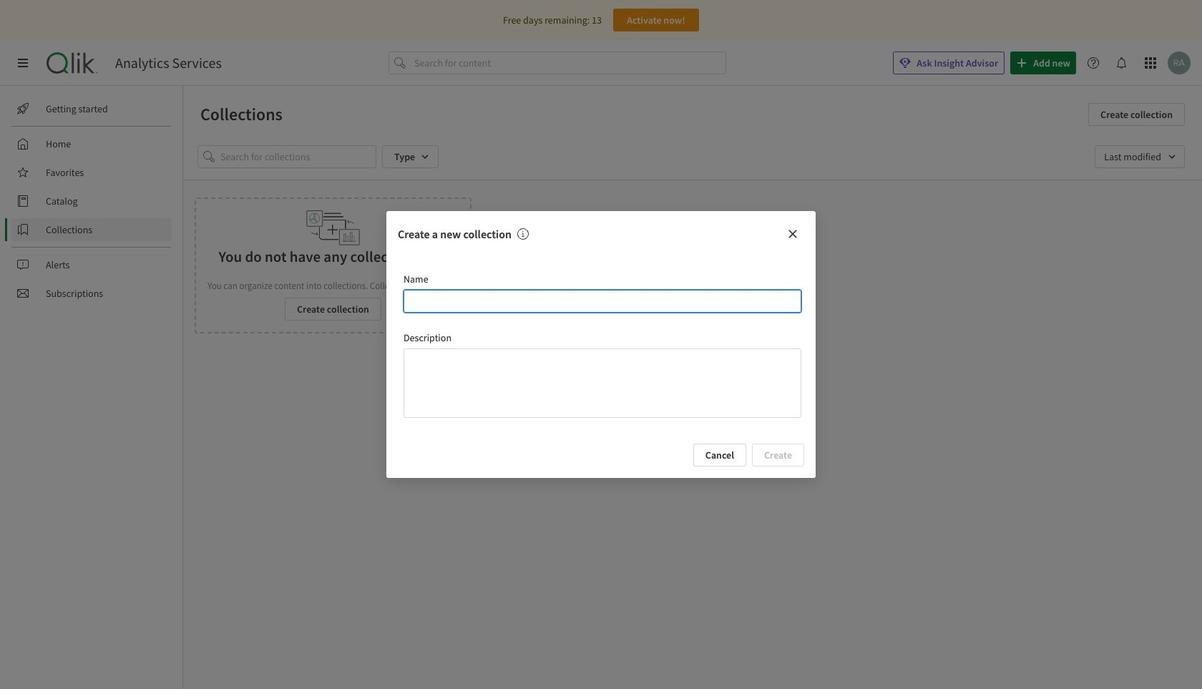 Task type: describe. For each thing, give the bounding box(es) containing it.
close sidebar menu image
[[17, 57, 29, 69]]

filters region
[[183, 134, 1202, 180]]

close image
[[787, 228, 799, 240]]

create collection element
[[195, 198, 472, 333]]



Task type: vqa. For each thing, say whether or not it's contained in the screenshot.
Filters Region
yes



Task type: locate. For each thing, give the bounding box(es) containing it.
dialog
[[386, 211, 816, 478]]

last modified image
[[1095, 145, 1185, 168]]

None text field
[[404, 290, 802, 313], [404, 349, 802, 418], [404, 290, 802, 313], [404, 349, 802, 418]]

Search for collections text field
[[220, 145, 376, 168]]

navigation pane element
[[0, 92, 182, 311]]

analytics services element
[[115, 54, 222, 72]]



